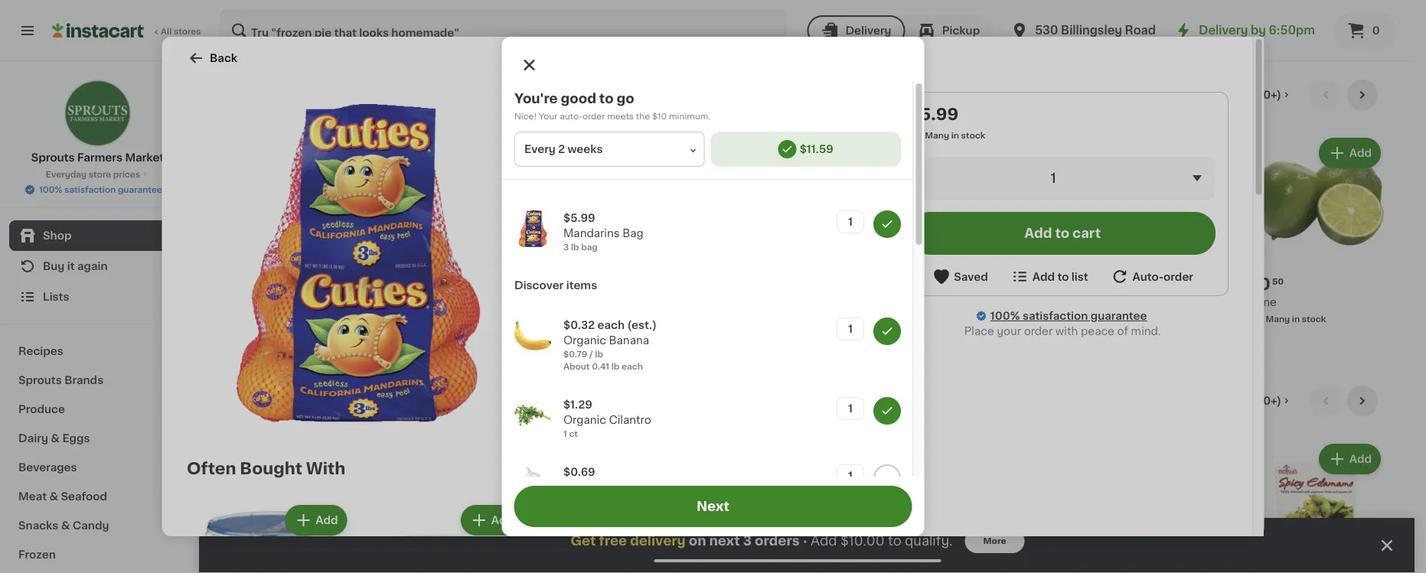 Task type: vqa. For each thing, say whether or not it's contained in the screenshot.
the determined
no



Task type: describe. For each thing, give the bounding box(es) containing it.
snacks & candy link
[[9, 512, 186, 541]]

1 button for organic cilantro
[[837, 397, 864, 420]]

pickup button
[[906, 15, 993, 46]]

sprouts farmers market logo image
[[64, 80, 131, 147]]

non-
[[272, 260, 294, 268]]

/ inside $0.32 each (est.) organic banana $0.79 / lb about 0.41 lb each
[[589, 350, 593, 359]]

$1.29 organic cilantro 1 ct
[[563, 400, 651, 438]]

530 billingsley road
[[1035, 25, 1156, 36]]

mandarins inside $5.99 mandarins bag 3 lb bag
[[563, 228, 620, 239]]

auto-order more items dialog
[[502, 37, 925, 574]]

25
[[397, 277, 408, 286]]

ingredients:
[[546, 159, 610, 169]]

item carousel region containing fresh vegetables
[[230, 386, 1385, 574]]

recipes
[[18, 346, 63, 357]]

farmers
[[77, 152, 123, 163]]

beverages
[[18, 463, 77, 473]]

1 button for mandarins bag
[[837, 211, 864, 234]]

guarantee inside button
[[118, 186, 162, 194]]

•
[[803, 535, 808, 547]]

fresh vegetables
[[230, 393, 377, 409]]

$ for $ 0 25
[[379, 277, 384, 286]]

$0.69 button
[[514, 465, 837, 502]]

organic non-gmo
[[231, 260, 317, 268]]

prices
[[113, 170, 140, 179]]

about inside banana $0.59 / lb about 0.43 lb each
[[376, 324, 401, 332]]

3 inside 'mandarins bag 3 lb bag'
[[546, 116, 553, 126]]

lb inside $5.99 mandarins bag 3 lb bag
[[571, 243, 579, 252]]

stores
[[174, 27, 201, 36]]

to inside button
[[1057, 271, 1069, 282]]

vegetables
[[281, 393, 377, 409]]

view all (40+) for vegetables
[[1208, 396, 1282, 407]]

again
[[77, 261, 108, 272]]

organic raspberries 6 oz container
[[959, 297, 1070, 320]]

$ 1 00
[[525, 276, 551, 293]]

(est.) inside $0.32 each (est.) organic banana $0.79 / lb about 0.41 lb each
[[627, 320, 657, 331]]

buy it again
[[43, 261, 108, 272]]

fruit
[[281, 87, 321, 103]]

mandarins bag image
[[514, 211, 551, 247]]

/ inside organic banana $0.79 / lb about 0.41 lb each
[[256, 312, 259, 320]]

blueberries
[[859, 297, 920, 307]]

(40+) for fruit
[[1252, 90, 1282, 100]]

organic banana image
[[514, 318, 551, 355]]

add to cart button
[[910, 212, 1216, 255]]

each right $0.32
[[597, 320, 624, 331]]

ingredients
[[546, 143, 609, 154]]

banana inside $0.32 each (est.) organic banana $0.79 / lb about 0.41 lb each
[[609, 335, 649, 346]]

$6.99 element
[[813, 275, 947, 294]]

lime
[[1251, 297, 1277, 307]]

0 button
[[1334, 12, 1397, 49]]

in inside product group
[[563, 327, 571, 335]]

orders
[[755, 535, 800, 548]]

nice!
[[514, 112, 537, 121]]

discover
[[514, 280, 563, 291]]

each inside banana $0.59 / lb about 0.43 lb each
[[435, 324, 455, 332]]

place your order with peace of mind.
[[964, 326, 1161, 337]]

snacks
[[18, 521, 58, 531]]

all for fresh vegetables
[[1237, 396, 1250, 407]]

lb inside 'mandarins bag 3 lb bag'
[[556, 116, 566, 126]]

add button inside product group
[[1029, 139, 1088, 167]]

dairy & eggs
[[18, 433, 90, 444]]

fresh fruit
[[230, 87, 321, 103]]

all stores link
[[52, 9, 202, 52]]

on
[[689, 535, 706, 548]]

candy
[[73, 521, 109, 531]]

recipes link
[[9, 337, 186, 366]]

items
[[566, 280, 597, 291]]

00
[[539, 277, 551, 286]]

$ 3 88
[[962, 276, 992, 293]]

dairy & eggs link
[[9, 424, 186, 453]]

& for dairy
[[51, 433, 60, 444]]

sprouts farmers market link
[[31, 80, 164, 165]]

auto-order button
[[1110, 267, 1194, 286]]

product group containing 1
[[522, 135, 655, 340]]

produce
[[18, 404, 65, 415]]

read more button
[[546, 172, 606, 187]]

everyday
[[46, 170, 87, 179]]

$ for $ 0 50
[[1254, 277, 1260, 286]]

0 32
[[238, 276, 263, 293]]

frozen
[[18, 550, 56, 561]]

produce link
[[9, 395, 186, 424]]

organic for banana
[[230, 297, 273, 307]]

about inside organic banana $0.79 / lb about 0.41 lb each
[[230, 324, 255, 332]]

delivery by 6:50pm link
[[1175, 21, 1316, 40]]

(est.) for 0
[[448, 275, 480, 288]]

container for blueberries
[[838, 312, 880, 320]]

organic for non-
[[231, 260, 266, 268]]

$0.32 each (estimated) element
[[230, 275, 363, 294]]

0 for $ 0 75
[[1114, 276, 1125, 293]]

oz
[[967, 312, 977, 320]]

sprouts farmers market
[[31, 152, 164, 163]]

530 billingsley road button
[[1011, 9, 1156, 52]]

billingsley
[[1061, 25, 1123, 36]]

each up cilantro
[[621, 363, 643, 371]]

$ 0 25
[[379, 276, 408, 293]]

fresh for fresh vegetables
[[230, 393, 277, 409]]

more button
[[965, 529, 1025, 554]]

6
[[959, 312, 965, 320]]

it
[[67, 261, 75, 272]]

1 horizontal spatial 100% satisfaction guarantee
[[990, 311, 1147, 322]]

organic cilantro image
[[514, 397, 551, 434]]

each down non-
[[269, 275, 299, 288]]

3 inside $5.99 mandarins bag 3 lb bag
[[563, 243, 569, 252]]

all
[[161, 27, 172, 36]]

100% satisfaction guarantee link
[[990, 309, 1147, 324]]

1 inside organic blueberries 1 pint container
[[813, 312, 817, 320]]

100% inside button
[[39, 186, 62, 194]]

discover items
[[514, 280, 597, 291]]

saved
[[954, 271, 988, 282]]

each (est.) for 0
[[415, 275, 480, 288]]

banana inside organic banana $0.79 / lb about 0.41 lb each
[[275, 297, 315, 307]]

your
[[539, 112, 557, 121]]

each inside organic banana $0.79 / lb about 0.41 lb each
[[287, 324, 307, 332]]

minimum.
[[669, 112, 710, 121]]

more
[[984, 537, 1007, 546]]

meat & seafood
[[18, 492, 107, 502]]

banana inside banana $0.59 / lb about 0.43 lb each
[[376, 297, 416, 307]]

beverages link
[[9, 453, 186, 482]]

raspberries
[[1005, 297, 1070, 307]]

by
[[1251, 25, 1267, 36]]

$0.79 inside $0.32 each (est.) organic banana $0.79 / lb about 0.41 lb each
[[563, 350, 587, 359]]

item carousel region containing fresh fruit
[[230, 80, 1385, 374]]

delivery by 6:50pm
[[1199, 25, 1316, 36]]

brands
[[64, 375, 103, 386]]

organic for raspberries
[[959, 297, 1002, 307]]

read
[[546, 174, 575, 185]]

4 1 button from the top
[[837, 465, 864, 488]]

garlic image
[[514, 465, 551, 502]]

you're
[[514, 92, 558, 105]]

$3.88 original price: $4.49 element
[[959, 275, 1093, 294]]

order inside auto-order button
[[1164, 271, 1194, 282]]

seafood
[[61, 492, 107, 502]]

add to list
[[1032, 271, 1088, 282]]



Task type: locate. For each thing, give the bounding box(es) containing it.
each right 25
[[415, 275, 445, 288]]

1 vertical spatial guarantee
[[1091, 311, 1147, 322]]

to right $10.00
[[888, 535, 902, 548]]

mandarins inside 'mandarins bag 3 lb bag'
[[546, 93, 636, 109]]

0 vertical spatial unselect item image
[[880, 325, 894, 338]]

1 vertical spatial sprouts
[[18, 375, 62, 386]]

bag inside $5.99 mandarins bag 3 lb bag
[[581, 243, 598, 252]]

about down 0 32
[[230, 324, 255, 332]]

1 each (est.) from the left
[[269, 275, 335, 288]]

0 vertical spatial (40+)
[[1252, 90, 1282, 100]]

0.41 up $1.29
[[592, 363, 609, 371]]

& for snacks
[[61, 521, 70, 531]]

go
[[616, 92, 634, 105]]

1 vertical spatial bag
[[622, 228, 643, 239]]

satisfaction up place your order with peace of mind.
[[1023, 311, 1088, 322]]

1 horizontal spatial guarantee
[[1091, 311, 1147, 322]]

$ inside the $ 0 25
[[379, 277, 384, 286]]

delivery
[[1199, 25, 1249, 36], [846, 25, 892, 36]]

your
[[997, 326, 1021, 337]]

ingredients button
[[546, 141, 878, 156]]

5 $ from the left
[[1254, 277, 1260, 286]]

view all (40+) for fruit
[[1208, 90, 1282, 100]]

0 vertical spatial bag
[[569, 116, 590, 126]]

(est.) inside $0.32 each (estimated) element
[[302, 275, 335, 288]]

100% satisfaction guarantee up with
[[990, 311, 1147, 322]]

banana
[[275, 297, 315, 307], [376, 297, 416, 307], [609, 335, 649, 346]]

in
[[951, 131, 959, 140], [1147, 315, 1155, 323], [1293, 315, 1300, 323], [563, 327, 571, 335], [271, 339, 279, 348], [417, 339, 425, 348]]

1 vertical spatial view
[[1208, 396, 1234, 407]]

container inside organic blueberries 1 pint container
[[838, 312, 880, 320]]

bag down good in the left of the page
[[569, 116, 590, 126]]

bag down "ingredients ingredients: mandarins read more"
[[622, 228, 643, 239]]

each (est.) right 25
[[415, 275, 480, 288]]

order down good in the left of the page
[[582, 112, 605, 121]]

0 vertical spatial $0.79
[[230, 312, 254, 320]]

$ inside $ 0 75
[[1108, 277, 1114, 286]]

container inside organic raspberries 6 oz container
[[979, 312, 1021, 320]]

100% satisfaction guarantee down store
[[39, 186, 162, 194]]

$ left 75
[[1108, 277, 1114, 286]]

0 horizontal spatial order
[[582, 112, 605, 121]]

0.41 inside organic banana $0.79 / lb about 0.41 lb each
[[258, 324, 275, 332]]

1 horizontal spatial delivery
[[1199, 25, 1249, 36]]

treatment tracker modal dialog
[[199, 518, 1415, 574]]

1 horizontal spatial order
[[1024, 326, 1053, 337]]

bag inside 'mandarins bag 3 lb bag'
[[569, 116, 590, 126]]

each (est.) inside $0.32 each (estimated) element
[[269, 275, 335, 288]]

2 vertical spatial mandarins
[[563, 228, 620, 239]]

0 horizontal spatial $0.79
[[230, 312, 254, 320]]

organic banana $0.79 / lb about 0.41 lb each
[[230, 297, 315, 332]]

list
[[1072, 271, 1088, 282]]

$ left 88
[[962, 277, 968, 286]]

0 vertical spatial &
[[51, 433, 60, 444]]

mandarins
[[546, 93, 636, 109], [613, 159, 669, 169], [563, 228, 620, 239]]

delivery for delivery
[[846, 25, 892, 36]]

$4.49
[[998, 281, 1029, 292]]

qualify.
[[905, 535, 953, 548]]

1 $ from the left
[[379, 277, 384, 286]]

0 vertical spatial sprouts
[[31, 152, 75, 163]]

sprouts up everyday
[[31, 152, 75, 163]]

view all (40+) button for fresh fruit
[[1202, 80, 1299, 110]]

32
[[251, 277, 263, 286]]

about up $1.29
[[563, 363, 590, 371]]

with
[[1055, 326, 1078, 337]]

to
[[599, 92, 613, 105], [1055, 227, 1070, 240], [1057, 271, 1069, 282], [888, 535, 902, 548]]

auto-order
[[1133, 271, 1194, 282]]

view for fresh fruit
[[1208, 90, 1234, 100]]

2 horizontal spatial order
[[1164, 271, 1194, 282]]

0 vertical spatial satisfaction
[[64, 186, 116, 194]]

delivery inside button
[[846, 25, 892, 36]]

2 horizontal spatial (est.)
[[627, 320, 657, 331]]

100% satisfaction guarantee inside button
[[39, 186, 162, 194]]

organic down 0 32
[[230, 297, 273, 307]]

each
[[269, 275, 299, 288], [415, 275, 445, 288], [597, 320, 624, 331], [287, 324, 307, 332], [435, 324, 455, 332], [621, 363, 643, 371]]

1 horizontal spatial each (est.)
[[415, 275, 480, 288]]

delivery inside "link"
[[1199, 25, 1249, 36]]

gmo
[[294, 260, 317, 268]]

2 horizontal spatial banana
[[609, 335, 649, 346]]

1 button for organic banana
[[837, 318, 864, 341]]

bag up items
[[581, 243, 598, 252]]

1 view all (40+) button from the top
[[1202, 80, 1299, 110]]

& right meat
[[49, 492, 58, 502]]

0 vertical spatial $5.99
[[910, 106, 958, 122]]

2 fresh from the top
[[230, 393, 277, 409]]

each (est.) inside $0.25 each (estimated) element
[[415, 275, 480, 288]]

sprouts down recipes
[[18, 375, 62, 386]]

0 horizontal spatial 100% satisfaction guarantee
[[39, 186, 162, 194]]

mandarins down the in the left of the page
[[613, 159, 669, 169]]

satisfaction inside 100% satisfaction guarantee link
[[1023, 311, 1088, 322]]

1 inside $1.29 organic cilantro 1 ct
[[563, 430, 567, 438]]

main content
[[199, 61, 1415, 574]]

1 1 button from the top
[[837, 211, 864, 234]]

add to list button
[[1010, 267, 1088, 286]]

$ for $ 1 00
[[525, 277, 530, 286]]

stock inside product group
[[573, 327, 597, 335]]

1 fresh from the top
[[230, 87, 277, 103]]

1 vertical spatial all
[[1237, 396, 1250, 407]]

1 view from the top
[[1208, 90, 1234, 100]]

6:50pm
[[1269, 25, 1316, 36]]

main content containing fresh fruit
[[199, 61, 1415, 574]]

each (est.) for 32
[[269, 275, 335, 288]]

1 vertical spatial bag
[[581, 243, 598, 252]]

0 horizontal spatial each (est.)
[[269, 275, 335, 288]]

(est.) down gmo
[[302, 275, 335, 288]]

pickup
[[942, 25, 980, 36]]

bag inside 'mandarins bag 3 lb bag'
[[640, 93, 673, 109]]

2 item carousel region from the top
[[230, 386, 1385, 574]]

1 vertical spatial view all (40+)
[[1208, 396, 1282, 407]]

3 right the next
[[743, 535, 752, 548]]

view all (40+)
[[1208, 90, 1282, 100], [1208, 396, 1282, 407]]

snacks & candy
[[18, 521, 109, 531]]

view for fresh vegetables
[[1208, 396, 1234, 407]]

0 vertical spatial view all (40+)
[[1208, 90, 1282, 100]]

delivery for delivery by 6:50pm
[[1199, 25, 1249, 36]]

0 inside button
[[1373, 25, 1380, 36]]

0 vertical spatial order
[[582, 112, 605, 121]]

next button
[[514, 486, 912, 528]]

3 $ from the left
[[962, 277, 968, 286]]

& for meat
[[49, 492, 58, 502]]

order left with
[[1024, 326, 1053, 337]]

0 horizontal spatial $5.99
[[563, 213, 595, 224]]

1 vertical spatial $0.79
[[563, 350, 587, 359]]

1 horizontal spatial $0.79
[[563, 350, 587, 359]]

organic inside organic blueberries 1 pint container
[[813, 297, 856, 307]]

view all (40+) button for fresh vegetables
[[1202, 386, 1299, 417]]

1 (40+) from the top
[[1252, 90, 1282, 100]]

mandarins inside "ingredients ingredients: mandarins read more"
[[613, 159, 669, 169]]

1 inside product group
[[530, 276, 537, 293]]

0 vertical spatial item carousel region
[[230, 80, 1385, 374]]

$ for $ 0 75
[[1108, 277, 1114, 286]]

(40+) for vegetables
[[1252, 396, 1282, 407]]

/
[[256, 312, 259, 320], [403, 312, 406, 320], [589, 350, 593, 359]]

add inside button
[[1024, 227, 1052, 240]]

add inside product group
[[1058, 148, 1081, 159]]

satisfaction inside 100% satisfaction guarantee button
[[64, 186, 116, 194]]

$ left 50
[[1254, 277, 1260, 286]]

satisfaction down everyday store prices
[[64, 186, 116, 194]]

0 vertical spatial all
[[1237, 90, 1250, 100]]

instacart logo image
[[52, 21, 144, 40]]

of
[[1117, 326, 1128, 337]]

1 vertical spatial &
[[49, 492, 58, 502]]

stock
[[961, 131, 985, 140], [1157, 315, 1181, 323], [1302, 315, 1327, 323], [573, 327, 597, 335], [281, 339, 305, 348], [427, 339, 451, 348]]

each right 0.43
[[435, 324, 455, 332]]

$ inside $ 1 00
[[525, 277, 530, 286]]

mandarins up items
[[563, 228, 620, 239]]

organic up pint
[[813, 297, 856, 307]]

product group containing 3
[[959, 135, 1093, 322]]

sprouts for sprouts brands
[[18, 375, 62, 386]]

0 vertical spatial bag
[[640, 93, 673, 109]]

each (est.) down gmo
[[269, 275, 335, 288]]

0 vertical spatial 100% satisfaction guarantee
[[39, 186, 162, 194]]

product group
[[230, 135, 363, 353], [376, 135, 509, 353], [522, 135, 655, 340], [667, 135, 801, 340], [813, 135, 947, 322], [959, 135, 1093, 322], [1105, 135, 1239, 328], [1251, 135, 1385, 328], [230, 441, 363, 574], [376, 441, 509, 574], [522, 441, 655, 574], [813, 441, 947, 574], [1251, 441, 1385, 574], [186, 502, 350, 574], [362, 502, 526, 574], [538, 502, 701, 574], [714, 502, 877, 574]]

0.41 inside $0.32 each (est.) organic banana $0.79 / lb about 0.41 lb each
[[592, 363, 609, 371]]

0 vertical spatial 0.41
[[258, 324, 275, 332]]

$ inside $ 0 50
[[1254, 277, 1260, 286]]

2 horizontal spatial /
[[589, 350, 593, 359]]

0.41
[[258, 324, 275, 332], [592, 363, 609, 371]]

to inside treatment tracker modal "dialog"
[[888, 535, 902, 548]]

(est.) inside $0.25 each (estimated) element
[[448, 275, 480, 288]]

0 vertical spatial guarantee
[[118, 186, 162, 194]]

1 horizontal spatial /
[[403, 312, 406, 320]]

0 horizontal spatial about
[[230, 324, 255, 332]]

1 horizontal spatial satisfaction
[[1023, 311, 1088, 322]]

1 all from the top
[[1237, 90, 1250, 100]]

$5.99
[[910, 106, 958, 122], [563, 213, 595, 224]]

lemon
[[1105, 297, 1142, 307]]

0 horizontal spatial delivery
[[846, 25, 892, 36]]

1 vertical spatial $5.99
[[563, 213, 595, 224]]

all for fresh fruit
[[1237, 90, 1250, 100]]

1 horizontal spatial banana
[[376, 297, 416, 307]]

&
[[51, 433, 60, 444], [49, 492, 58, 502], [61, 521, 70, 531]]

cilantro
[[609, 415, 651, 426]]

0 for $ 0 50
[[1260, 276, 1271, 293]]

2 view all (40+) button from the top
[[1202, 386, 1299, 417]]

& left "eggs"
[[51, 433, 60, 444]]

order right 75
[[1164, 271, 1194, 282]]

1 view all (40+) from the top
[[1208, 90, 1282, 100]]

ct
[[569, 430, 578, 438]]

often bought with
[[186, 461, 345, 477]]

nice! your auto-order meets the $10 minimum. status
[[514, 110, 901, 123]]

add button
[[300, 139, 359, 167], [446, 139, 505, 167], [737, 139, 796, 167], [883, 139, 942, 167], [1029, 139, 1088, 167], [1175, 139, 1234, 167], [1321, 139, 1380, 167], [300, 446, 359, 473], [446, 446, 505, 473], [883, 446, 942, 473], [1321, 446, 1380, 473], [286, 507, 345, 535], [462, 507, 521, 535], [638, 507, 697, 535], [813, 507, 873, 535]]

organic inside $0.32 each (est.) organic banana $0.79 / lb about 0.41 lb each
[[563, 335, 606, 346]]

unselect item image
[[880, 217, 894, 231]]

add inside treatment tracker modal "dialog"
[[811, 535, 838, 548]]

1 horizontal spatial about
[[376, 324, 401, 332]]

next
[[710, 535, 740, 548]]

0 vertical spatial fresh
[[230, 87, 277, 103]]

1 vertical spatial item carousel region
[[230, 386, 1385, 574]]

$0.25 each (estimated) element
[[376, 275, 509, 294]]

the
[[636, 112, 650, 121]]

organic inside organic raspberries 6 oz container
[[959, 297, 1002, 307]]

0.41 down 0 32
[[258, 324, 275, 332]]

3 1 button from the top
[[837, 397, 864, 420]]

1 vertical spatial unselect item image
[[880, 404, 894, 418]]

2 1 button from the top
[[837, 318, 864, 341]]

1 horizontal spatial 100%
[[990, 311, 1020, 322]]

fresh up often bought with
[[230, 393, 277, 409]]

1 horizontal spatial (est.)
[[448, 275, 480, 288]]

$0.79 down $0.32
[[563, 350, 587, 359]]

add
[[329, 148, 351, 159], [475, 148, 497, 159], [766, 148, 789, 159], [912, 148, 935, 159], [1058, 148, 1081, 159], [1204, 148, 1226, 159], [1350, 148, 1372, 159], [1024, 227, 1052, 240], [1032, 271, 1055, 282], [329, 454, 351, 465], [475, 454, 497, 465], [912, 454, 935, 465], [1350, 454, 1372, 465], [315, 515, 338, 526], [491, 515, 513, 526], [667, 515, 689, 526], [843, 515, 865, 526], [811, 535, 838, 548]]

1 button
[[837, 211, 864, 234], [837, 318, 864, 341], [837, 397, 864, 420], [837, 465, 864, 488]]

order
[[582, 112, 605, 121], [1164, 271, 1194, 282], [1024, 326, 1053, 337]]

each down $0.32 each (estimated) element
[[287, 324, 307, 332]]

& left candy on the bottom of the page
[[61, 521, 70, 531]]

3
[[546, 116, 553, 126], [563, 243, 569, 252], [968, 276, 978, 293], [743, 535, 752, 548]]

$ inside $ 3 88
[[962, 277, 968, 286]]

auto-
[[560, 112, 582, 121]]

100% satisfaction guarantee
[[39, 186, 162, 194], [990, 311, 1147, 322]]

lists link
[[9, 282, 186, 312]]

$5.99 for $5.99 mandarins bag 3 lb bag
[[563, 213, 595, 224]]

100% up your
[[990, 311, 1020, 322]]

$10
[[652, 112, 667, 121]]

100% down everyday
[[39, 186, 62, 194]]

1 item carousel region from the top
[[230, 80, 1385, 374]]

1 vertical spatial order
[[1164, 271, 1194, 282]]

1 vertical spatial 0.41
[[592, 363, 609, 371]]

0 horizontal spatial container
[[838, 312, 880, 320]]

0 vertical spatial 100%
[[39, 186, 62, 194]]

pint
[[819, 312, 836, 320]]

0 horizontal spatial 100%
[[39, 186, 62, 194]]

guarantee down prices
[[118, 186, 162, 194]]

$
[[379, 277, 384, 286], [525, 277, 530, 286], [962, 277, 968, 286], [1108, 277, 1114, 286], [1254, 277, 1260, 286]]

mandarins bag 3 lb bag
[[546, 93, 673, 126]]

$11.59
[[800, 144, 833, 155]]

item carousel region
[[230, 80, 1385, 374], [230, 386, 1385, 574]]

container right pint
[[838, 312, 880, 320]]

auto-
[[1133, 271, 1164, 282]]

0 vertical spatial view
[[1208, 90, 1234, 100]]

0 vertical spatial mandarins
[[546, 93, 636, 109]]

0 horizontal spatial guarantee
[[118, 186, 162, 194]]

$1.29
[[563, 400, 592, 410]]

(est.) right $0.32
[[627, 320, 657, 331]]

$ left the 00 on the left top of the page
[[525, 277, 530, 286]]

mandarins up auto-
[[546, 93, 636, 109]]

2 all from the top
[[1237, 396, 1250, 407]]

None search field
[[219, 9, 788, 52]]

1 vertical spatial (40+)
[[1252, 396, 1282, 407]]

0 horizontal spatial (est.)
[[302, 275, 335, 288]]

(est.) for 32
[[302, 275, 335, 288]]

mind.
[[1131, 326, 1161, 337]]

/ inside banana $0.59 / lb about 0.43 lb each
[[403, 312, 406, 320]]

50
[[1273, 277, 1284, 286]]

bought
[[240, 461, 302, 477]]

back button
[[186, 49, 237, 67]]

2 (40+) from the top
[[1252, 396, 1282, 407]]

$10.00
[[841, 535, 885, 548]]

eggs
[[62, 433, 90, 444]]

bag inside $5.99 mandarins bag 3 lb bag
[[622, 228, 643, 239]]

service type group
[[808, 15, 993, 46]]

2 vertical spatial &
[[61, 521, 70, 531]]

$0.79 down 0 32
[[230, 312, 254, 320]]

2 horizontal spatial about
[[563, 363, 590, 371]]

order inside you're good to go nice! your auto-order meets the $10 minimum.
[[582, 112, 605, 121]]

(est.) up banana $0.59 / lb about 0.43 lb each
[[448, 275, 480, 288]]

$ left 25
[[379, 277, 384, 286]]

3 inside treatment tracker modal "dialog"
[[743, 535, 752, 548]]

$0.79 inside organic banana $0.79 / lb about 0.41 lb each
[[230, 312, 254, 320]]

saved button
[[932, 267, 988, 286]]

0 horizontal spatial 0.41
[[258, 324, 275, 332]]

get free delivery on next 3 orders • add $10.00 to qualify.
[[571, 535, 953, 548]]

meets
[[607, 112, 634, 121]]

2 vertical spatial order
[[1024, 326, 1053, 337]]

meat & seafood link
[[9, 482, 186, 512]]

get
[[571, 535, 596, 548]]

guarantee down lemon
[[1091, 311, 1147, 322]]

store
[[89, 170, 111, 179]]

3 left 88
[[968, 276, 978, 293]]

with
[[306, 461, 345, 477]]

1 vertical spatial fresh
[[230, 393, 277, 409]]

0 horizontal spatial satisfaction
[[64, 186, 116, 194]]

to left go
[[599, 92, 613, 105]]

container for raspberries
[[979, 312, 1021, 320]]

2 unselect item image from the top
[[880, 404, 894, 418]]

1 unselect item image from the top
[[880, 325, 894, 338]]

1 horizontal spatial 0.41
[[592, 363, 609, 371]]

1 horizontal spatial $5.99
[[910, 106, 958, 122]]

organic up oz
[[959, 297, 1002, 307]]

/ down 0 32
[[256, 312, 259, 320]]

$5.99 inside $5.99 mandarins bag 3 lb bag
[[563, 213, 595, 224]]

to inside button
[[1055, 227, 1070, 240]]

$ for $ 3 88
[[962, 277, 968, 286]]

back
[[209, 53, 237, 64]]

unselect item image
[[880, 325, 894, 338], [880, 404, 894, 418]]

place
[[964, 326, 994, 337]]

bag up $10
[[640, 93, 673, 109]]

to left the list
[[1057, 271, 1069, 282]]

/ down $0.32
[[589, 350, 593, 359]]

1 vertical spatial view all (40+) button
[[1202, 386, 1299, 417]]

all
[[1237, 90, 1250, 100], [1237, 396, 1250, 407]]

about inside $0.32 each (est.) organic banana $0.79 / lb about 0.41 lb each
[[563, 363, 590, 371]]

organic down $0.32
[[563, 335, 606, 346]]

organic for blueberries
[[813, 297, 856, 307]]

everyday store prices link
[[46, 168, 150, 181]]

2 $ from the left
[[525, 277, 530, 286]]

organic inside organic banana $0.79 / lb about 0.41 lb each
[[230, 297, 273, 307]]

everyday store prices
[[46, 170, 140, 179]]

unselect item image for organic cilantro
[[880, 404, 894, 418]]

3 left auto-
[[546, 116, 553, 126]]

1 vertical spatial 100% satisfaction guarantee
[[990, 311, 1147, 322]]

3 right the mandarins bag image
[[563, 243, 569, 252]]

1 vertical spatial mandarins
[[613, 159, 669, 169]]

$5.99 mandarins bag 3 lb bag
[[563, 213, 643, 252]]

2 view all (40+) from the top
[[1208, 396, 1282, 407]]

100% satisfaction guarantee button
[[24, 181, 171, 196]]

organic inside $1.29 organic cilantro 1 ct
[[563, 415, 606, 426]]

fresh for fresh fruit
[[230, 87, 277, 103]]

organic down $1.29
[[563, 415, 606, 426]]

often
[[186, 461, 236, 477]]

organic up 32
[[231, 260, 266, 268]]

to inside you're good to go nice! your auto-order meets the $10 minimum.
[[599, 92, 613, 105]]

0 vertical spatial view all (40+) button
[[1202, 80, 1299, 110]]

about
[[230, 324, 255, 332], [376, 324, 401, 332], [563, 363, 590, 371]]

0 horizontal spatial /
[[256, 312, 259, 320]]

each (est.)
[[269, 275, 335, 288], [415, 275, 480, 288]]

0 horizontal spatial banana
[[275, 297, 315, 307]]

container up your
[[979, 312, 1021, 320]]

$5.99 for $5.99
[[910, 106, 958, 122]]

container
[[838, 312, 880, 320], [979, 312, 1021, 320]]

fresh left fruit
[[230, 87, 277, 103]]

4 $ from the left
[[1108, 277, 1114, 286]]

1 container from the left
[[838, 312, 880, 320]]

1 horizontal spatial container
[[979, 312, 1021, 320]]

unselect item image for organic banana
[[880, 325, 894, 338]]

0 for $ 0 25
[[384, 276, 396, 293]]

2 container from the left
[[979, 312, 1021, 320]]

sprouts brands link
[[9, 366, 186, 395]]

2 each (est.) from the left
[[415, 275, 480, 288]]

to left cart
[[1055, 227, 1070, 240]]

1 vertical spatial 100%
[[990, 311, 1020, 322]]

delivery button
[[808, 15, 906, 46]]

sprouts for sprouts farmers market
[[31, 152, 75, 163]]

about down '$0.59'
[[376, 324, 401, 332]]

organic blueberries 1 pint container
[[813, 297, 920, 320]]

/ up 0.43
[[403, 312, 406, 320]]

1 vertical spatial satisfaction
[[1023, 311, 1088, 322]]

2 view from the top
[[1208, 396, 1234, 407]]



